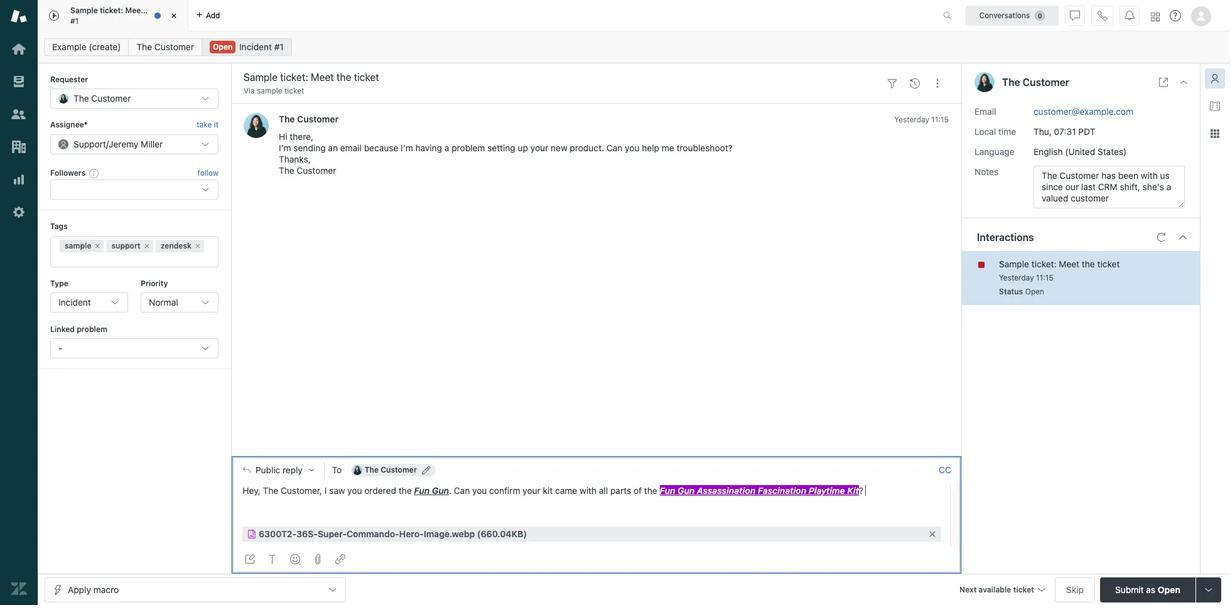 Task type: describe. For each thing, give the bounding box(es) containing it.
1 horizontal spatial you
[[472, 485, 487, 496]]

states)
[[1098, 146, 1127, 157]]

avatar image
[[244, 113, 269, 138]]

take
[[197, 120, 212, 130]]

skip button
[[1055, 577, 1095, 603]]

2 fun from the left
[[660, 485, 675, 496]]

-
[[58, 343, 62, 354]]

?
[[859, 485, 863, 496]]

take it button
[[197, 119, 219, 132]]

because
[[364, 143, 398, 153]]

linked problem
[[50, 325, 107, 334]]

example
[[52, 41, 86, 52]]

english (united states)
[[1034, 146, 1127, 157]]

the right user icon
[[1002, 77, 1020, 88]]

organizations image
[[11, 139, 27, 155]]

meet for sample ticket: meet the ticket #1
[[125, 6, 144, 15]]

incident #1
[[239, 41, 284, 52]]

i
[[325, 485, 327, 496]]

requester element
[[50, 89, 219, 109]]

get help image
[[1170, 10, 1181, 21]]

the inside hi there, i'm sending an email because i'm having a problem setting up your new product. can you help me troubleshoot? thanks, the customer
[[279, 165, 294, 176]]

support / jeremy miller
[[73, 139, 163, 149]]

0 vertical spatial 11:15
[[931, 115, 949, 125]]

conversations button
[[966, 5, 1059, 25]]

linked
[[50, 325, 75, 334]]

email
[[340, 143, 362, 153]]

0 vertical spatial sample
[[257, 86, 282, 95]]

it
[[214, 120, 219, 130]]

time
[[998, 126, 1016, 137]]

saw
[[329, 485, 345, 496]]

get started image
[[11, 41, 27, 57]]

cc button
[[939, 464, 951, 476]]

insert emojis image
[[290, 554, 300, 565]]

apps image
[[1210, 129, 1220, 139]]

zendesk image
[[11, 581, 27, 597]]

jeremy
[[109, 139, 138, 149]]

filter image
[[887, 78, 897, 88]]

6300t2-36s-super-commando-hero-image.webp link
[[259, 527, 475, 542]]

the customer inside secondary element
[[137, 41, 194, 52]]

sample ticket: meet the ticket #1
[[70, 6, 181, 25]]

add attachment image
[[313, 554, 323, 565]]

the customer up thu,
[[1002, 77, 1069, 88]]

customer up customer@example.com in the right of the page
[[1023, 77, 1069, 88]]

customer@example.com image
[[352, 465, 362, 475]]

hide composer image
[[591, 451, 601, 461]]

customer left the edit user image
[[381, 465, 417, 474]]

remove image for zendesk
[[194, 242, 202, 250]]

email
[[975, 106, 996, 117]]

hey, the customer, i saw you ordered the
[[243, 485, 412, 496]]

660.04kb
[[481, 529, 523, 539]]

next available ticket
[[960, 585, 1034, 594]]

sending
[[294, 143, 326, 153]]

next
[[960, 585, 977, 594]]

hey,
[[243, 485, 260, 496]]

add
[[206, 10, 220, 20]]

super-
[[318, 529, 347, 539]]

sample for sample ticket: meet the ticket yesterday 11:15 status open
[[999, 258, 1029, 269]]

customer,
[[281, 485, 322, 496]]

type
[[50, 279, 68, 288]]

thu,
[[1034, 126, 1052, 137]]

remove image for support
[[143, 242, 151, 250]]

came
[[555, 485, 577, 496]]

notes
[[975, 166, 999, 177]]

english
[[1034, 146, 1063, 157]]

ticket actions image
[[932, 78, 943, 88]]

new
[[551, 143, 567, 153]]

cc
[[939, 464, 951, 475]]

1 vertical spatial close image
[[1179, 77, 1189, 87]]

public reply button
[[232, 457, 324, 483]]

there,
[[290, 131, 313, 142]]

tab containing sample ticket: meet the ticket
[[38, 0, 188, 31]]

customer inside hi there, i'm sending an email because i'm having a problem setting up your new product. can you help me troubleshoot? thanks, the customer
[[297, 165, 336, 176]]

image.webp
[[424, 529, 475, 539]]

thanks,
[[279, 154, 311, 165]]

notifications image
[[1125, 10, 1135, 20]]

view more details image
[[1159, 77, 1169, 87]]

via sample ticket
[[244, 86, 304, 95]]

follow button
[[198, 168, 219, 179]]

public reply
[[256, 465, 303, 475]]

public
[[256, 465, 280, 475]]

to
[[332, 464, 342, 475]]

6300t2-36s-super-commando-hero-image.webp ( 660.04kb )
[[259, 529, 527, 539]]

2 gun from the left
[[678, 485, 695, 496]]

ticket inside the sample ticket: meet the ticket yesterday 11:15 status open
[[1097, 258, 1120, 269]]

reply
[[283, 465, 303, 475]]

incident button
[[50, 293, 128, 313]]

0 horizontal spatial problem
[[77, 325, 107, 334]]

of
[[634, 485, 642, 496]]

The Customer has been with us since our last CRM shift, she's a valued customer text field
[[1034, 165, 1185, 208]]

the right the customer@example.com image
[[365, 465, 379, 474]]

you inside hi there, i'm sending an email because i'm having a problem setting up your new product. can you help me troubleshoot? thanks, the customer
[[625, 143, 640, 153]]

skip
[[1066, 584, 1084, 595]]

requester
[[50, 75, 88, 84]]

tags
[[50, 222, 68, 231]]

customer up "there,"
[[297, 114, 339, 125]]

product.
[[570, 143, 604, 153]]

an
[[328, 143, 338, 153]]

the inside requester element
[[73, 93, 89, 104]]

a
[[444, 143, 449, 153]]

interactions
[[977, 231, 1034, 243]]

with
[[580, 485, 597, 496]]

submit as open
[[1115, 584, 1180, 595]]

zendesk
[[161, 241, 192, 250]]

tabs tab list
[[38, 0, 930, 31]]

yesterday 11:15
[[894, 115, 949, 125]]

main element
[[0, 0, 38, 605]]

knowledge image
[[1210, 101, 1220, 111]]

via
[[244, 86, 255, 95]]

hi
[[279, 131, 287, 142]]

having
[[415, 143, 442, 153]]

Subject field
[[241, 70, 878, 85]]

1 horizontal spatial yesterday 11:15 text field
[[999, 273, 1054, 282]]

customer inside requester element
[[91, 93, 131, 104]]

help
[[642, 143, 659, 153]]



Task type: locate. For each thing, give the bounding box(es) containing it.
#1 inside sample ticket: meet the ticket #1
[[70, 16, 79, 25]]

11:15
[[931, 115, 949, 125], [1036, 273, 1054, 282]]

#1
[[70, 16, 79, 25], [274, 41, 284, 52]]

i'm left having
[[401, 143, 413, 153]]

can right .
[[454, 485, 470, 496]]

local time
[[975, 126, 1016, 137]]

secondary element
[[38, 35, 1230, 60]]

1 vertical spatial yesterday 11:15 text field
[[999, 273, 1054, 282]]

language
[[975, 146, 1015, 157]]

the down thanks,
[[279, 165, 294, 176]]

the customer down requester
[[73, 93, 131, 104]]

customer down add dropdown button
[[154, 41, 194, 52]]

1 i'm from the left
[[279, 143, 291, 153]]

6300t2-
[[259, 529, 296, 539]]

0 horizontal spatial can
[[454, 485, 470, 496]]

1 horizontal spatial close image
[[1179, 77, 1189, 87]]

sample right via
[[257, 86, 282, 95]]

0 vertical spatial meet
[[125, 6, 144, 15]]

hi there, i'm sending an email because i'm having a problem setting up your new product. can you help me troubleshoot? thanks, the customer
[[279, 131, 733, 176]]

the customer up "there,"
[[279, 114, 339, 125]]

the inside secondary element
[[137, 41, 152, 52]]

close image right view more details icon
[[1179, 77, 1189, 87]]

confirm
[[489, 485, 520, 496]]

1 horizontal spatial #1
[[274, 41, 284, 52]]

remove image for sample
[[94, 242, 101, 250]]

you
[[625, 143, 640, 153], [347, 485, 362, 496], [472, 485, 487, 496]]

0 vertical spatial close image
[[168, 9, 180, 22]]

fun down the edit user image
[[414, 485, 430, 496]]

meet for sample ticket: meet the ticket yesterday 11:15 status open
[[1059, 258, 1080, 269]]

edit user image
[[422, 466, 431, 474]]

yesterday 11:15 text field down events icon
[[894, 115, 949, 125]]

priority
[[141, 279, 168, 288]]

the up 'hi'
[[279, 114, 295, 125]]

meet inside the sample ticket: meet the ticket yesterday 11:15 status open
[[1059, 258, 1080, 269]]

11:15 inside the sample ticket: meet the ticket yesterday 11:15 status open
[[1036, 273, 1054, 282]]

local
[[975, 126, 996, 137]]

your right up
[[530, 143, 548, 153]]

problem
[[452, 143, 485, 153], [77, 325, 107, 334]]

the customer link up "there,"
[[279, 114, 339, 125]]

assassination
[[697, 485, 756, 496]]

yesterday up status
[[999, 273, 1034, 282]]

apply macro
[[68, 584, 119, 595]]

1 vertical spatial sample
[[65, 241, 91, 250]]

sample inside sample ticket: meet the ticket #1
[[70, 6, 98, 15]]

sample
[[70, 6, 98, 15], [999, 258, 1029, 269]]

1 horizontal spatial problem
[[452, 143, 485, 153]]

open inside the sample ticket: meet the ticket yesterday 11:15 status open
[[1025, 287, 1044, 296]]

i'm down 'hi'
[[279, 143, 291, 153]]

2 i'm from the left
[[401, 143, 413, 153]]

07:31
[[1054, 126, 1076, 137]]

next available ticket button
[[954, 577, 1050, 604]]

thu, 07:31 pdt
[[1034, 126, 1095, 137]]

setting
[[487, 143, 515, 153]]

the customer link
[[128, 38, 202, 56], [279, 114, 339, 125]]

open down add
[[213, 42, 233, 51]]

1 horizontal spatial incident
[[239, 41, 272, 52]]

gun
[[432, 485, 449, 496], [678, 485, 695, 496]]

remove image
[[94, 242, 101, 250], [143, 242, 151, 250], [194, 242, 202, 250]]

0 horizontal spatial meet
[[125, 6, 144, 15]]

customer
[[154, 41, 194, 52], [1023, 77, 1069, 88], [91, 93, 131, 104], [297, 114, 339, 125], [297, 165, 336, 176], [381, 465, 417, 474]]

1 fun from the left
[[414, 485, 430, 496]]

yesterday inside the sample ticket: meet the ticket yesterday 11:15 status open
[[999, 273, 1034, 282]]

ticket: inside the sample ticket: meet the ticket yesterday 11:15 status open
[[1032, 258, 1057, 269]]

add button
[[188, 0, 228, 31]]

you left confirm
[[472, 485, 487, 496]]

ticket inside "dropdown button"
[[1013, 585, 1034, 594]]

the customer
[[137, 41, 194, 52], [1002, 77, 1069, 88], [73, 93, 131, 104], [279, 114, 339, 125], [365, 465, 417, 474]]

2 horizontal spatial you
[[625, 143, 640, 153]]

0 horizontal spatial gun
[[432, 485, 449, 496]]

1 vertical spatial yesterday
[[999, 273, 1034, 282]]

1 horizontal spatial open
[[1025, 287, 1044, 296]]

your left kit
[[523, 485, 541, 496]]

ticket inside sample ticket: meet the ticket #1
[[160, 6, 181, 15]]

0 horizontal spatial ticket:
[[100, 6, 123, 15]]

the
[[146, 6, 158, 15], [1082, 258, 1095, 269], [399, 485, 412, 496], [644, 485, 657, 496]]

as
[[1146, 584, 1155, 595]]

info on adding followers image
[[89, 168, 99, 178]]

assignee*
[[50, 120, 88, 130]]

kit
[[847, 485, 859, 496]]

the inside public reply composer text box
[[263, 485, 278, 496]]

assignee* element
[[50, 134, 219, 154]]

incident inside popup button
[[58, 297, 91, 308]]

incident inside secondary element
[[239, 41, 272, 52]]

the inside sample ticket: meet the ticket #1
[[146, 6, 158, 15]]

1 remove image from the left
[[94, 242, 101, 250]]

sample down tags
[[65, 241, 91, 250]]

0 horizontal spatial sample
[[65, 241, 91, 250]]

Yesterday 11:15 text field
[[894, 115, 949, 125], [999, 273, 1054, 282]]

fascination
[[758, 485, 806, 496]]

1 horizontal spatial the customer link
[[279, 114, 339, 125]]

0 vertical spatial can
[[607, 143, 623, 153]]

1 vertical spatial incident
[[58, 297, 91, 308]]

customer@example.com
[[1034, 106, 1134, 117]]

0 horizontal spatial close image
[[168, 9, 180, 22]]

2 remove image from the left
[[143, 242, 151, 250]]

1 vertical spatial 11:15
[[1036, 273, 1054, 282]]

1 horizontal spatial sample
[[257, 86, 282, 95]]

0 horizontal spatial the customer link
[[128, 38, 202, 56]]

1 vertical spatial problem
[[77, 325, 107, 334]]

troubleshoot?
[[677, 143, 733, 153]]

incident for incident
[[58, 297, 91, 308]]

sample up example (create)
[[70, 6, 98, 15]]

support
[[111, 241, 141, 250]]

ordered
[[364, 485, 396, 496]]

0 horizontal spatial incident
[[58, 297, 91, 308]]

all
[[599, 485, 608, 496]]

user image
[[975, 72, 995, 92]]

conversations
[[979, 10, 1030, 20]]

incident for incident #1
[[239, 41, 272, 52]]

1 vertical spatial meet
[[1059, 258, 1080, 269]]

the customer link down sample ticket: meet the ticket #1
[[128, 38, 202, 56]]

customer context image
[[1210, 73, 1220, 84]]

remove image right support
[[143, 242, 151, 250]]

open right as
[[1158, 584, 1180, 595]]

macro
[[93, 584, 119, 595]]

linked problem element
[[50, 339, 219, 359]]

3 remove image from the left
[[194, 242, 202, 250]]

1 gun from the left
[[432, 485, 449, 496]]

ticket: down interactions on the right top of the page
[[1032, 258, 1057, 269]]

displays possible ticket submission types image
[[1204, 585, 1214, 595]]

add link (cmd k) image
[[335, 554, 345, 565]]

#1 up the via sample ticket
[[274, 41, 284, 52]]

close image
[[168, 9, 180, 22], [1179, 77, 1189, 87]]

events image
[[910, 78, 920, 88]]

the customer inside requester element
[[73, 93, 131, 104]]

yesterday 11:15 text field up status
[[999, 273, 1054, 282]]

0 horizontal spatial you
[[347, 485, 362, 496]]

#1 inside secondary element
[[274, 41, 284, 52]]

0 horizontal spatial #1
[[70, 16, 79, 25]]

#1 up example at top
[[70, 16, 79, 25]]

open inside secondary element
[[213, 42, 233, 51]]

remove image right zendesk
[[194, 242, 202, 250]]

gun left assassination
[[678, 485, 695, 496]]

0 vertical spatial problem
[[452, 143, 485, 153]]

zendesk support image
[[11, 8, 27, 24]]

0 vertical spatial open
[[213, 42, 233, 51]]

1 horizontal spatial gun
[[678, 485, 695, 496]]

0 horizontal spatial open
[[213, 42, 233, 51]]

0 horizontal spatial remove image
[[94, 242, 101, 250]]

0 vertical spatial ticket:
[[100, 6, 123, 15]]

2 horizontal spatial remove image
[[194, 242, 202, 250]]

up
[[518, 143, 528, 153]]

miller
[[141, 139, 163, 149]]

2 vertical spatial open
[[1158, 584, 1180, 595]]

customer up /
[[91, 93, 131, 104]]

pdt
[[1078, 126, 1095, 137]]

1 vertical spatial sample
[[999, 258, 1029, 269]]

2 horizontal spatial open
[[1158, 584, 1180, 595]]

1 vertical spatial ticket:
[[1032, 258, 1057, 269]]

0 horizontal spatial i'm
[[279, 143, 291, 153]]

customer inside secondary element
[[154, 41, 194, 52]]

1 horizontal spatial can
[[607, 143, 623, 153]]

can right product. on the top left of page
[[607, 143, 623, 153]]

the inside the sample ticket: meet the ticket yesterday 11:15 status open
[[1082, 258, 1095, 269]]

customers image
[[11, 106, 27, 122]]

problem right a
[[452, 143, 485, 153]]

followers
[[50, 168, 86, 178]]

0 vertical spatial yesterday 11:15 text field
[[894, 115, 949, 125]]

close image left add dropdown button
[[168, 9, 180, 22]]

customer down the sending
[[297, 165, 336, 176]]

support
[[73, 139, 106, 149]]

0 vertical spatial #1
[[70, 16, 79, 25]]

0 vertical spatial your
[[530, 143, 548, 153]]

yesterday down events icon
[[894, 115, 929, 125]]

format text image
[[268, 554, 278, 565]]

ticket: for sample ticket: meet the ticket #1
[[100, 6, 123, 15]]

Public reply composer text field
[[237, 483, 946, 510]]

1 horizontal spatial 11:15
[[1036, 273, 1054, 282]]

incident
[[239, 41, 272, 52], [58, 297, 91, 308]]

0 horizontal spatial fun
[[414, 485, 430, 496]]

0 vertical spatial yesterday
[[894, 115, 929, 125]]

close image inside the tabs tab list
[[168, 9, 180, 22]]

the down requester
[[73, 93, 89, 104]]

.
[[449, 485, 452, 496]]

yesterday
[[894, 115, 929, 125], [999, 273, 1034, 282]]

available
[[979, 585, 1011, 594]]

1 vertical spatial #1
[[274, 41, 284, 52]]

fun right of
[[660, 485, 675, 496]]

1 vertical spatial open
[[1025, 287, 1044, 296]]

submit
[[1115, 584, 1144, 595]]

1 vertical spatial the customer link
[[279, 114, 339, 125]]

1 horizontal spatial sample
[[999, 258, 1029, 269]]

your inside hi there, i'm sending an email because i'm having a problem setting up your new product. can you help me troubleshoot? thanks, the customer
[[530, 143, 548, 153]]

take it
[[197, 120, 219, 130]]

admin image
[[11, 204, 27, 220]]

you left help
[[625, 143, 640, 153]]

ticket: for sample ticket: meet the ticket yesterday 11:15 status open
[[1032, 258, 1057, 269]]

(united
[[1065, 146, 1095, 157]]

the customer down sample ticket: meet the ticket #1
[[137, 41, 194, 52]]

1 horizontal spatial remove image
[[143, 242, 151, 250]]

can inside hi there, i'm sending an email because i'm having a problem setting up your new product. can you help me troubleshoot? thanks, the customer
[[607, 143, 623, 153]]

reporting image
[[11, 171, 27, 188]]

the customer up the ordered
[[365, 465, 417, 474]]

0 vertical spatial sample
[[70, 6, 98, 15]]

)
[[523, 529, 527, 539]]

ticket:
[[100, 6, 123, 15], [1032, 258, 1057, 269]]

problem down incident popup button
[[77, 325, 107, 334]]

followers element
[[50, 180, 219, 200]]

zendesk products image
[[1151, 12, 1160, 21]]

1 horizontal spatial ticket:
[[1032, 258, 1057, 269]]

the right hey,
[[263, 485, 278, 496]]

sample for sample ticket: meet the ticket #1
[[70, 6, 98, 15]]

the customer link inside secondary element
[[128, 38, 202, 56]]

(create)
[[89, 41, 121, 52]]

open right status
[[1025, 287, 1044, 296]]

36s-
[[296, 529, 318, 539]]

i'm
[[279, 143, 291, 153], [401, 143, 413, 153]]

meet inside sample ticket: meet the ticket #1
[[125, 6, 144, 15]]

sample inside the sample ticket: meet the ticket yesterday 11:15 status open
[[999, 258, 1029, 269]]

kit
[[543, 485, 553, 496]]

tab
[[38, 0, 188, 31]]

example (create) button
[[44, 38, 129, 56]]

remove image left support
[[94, 242, 101, 250]]

apply
[[68, 584, 91, 595]]

problem inside hi there, i'm sending an email because i'm having a problem setting up your new product. can you help me troubleshoot? thanks, the customer
[[452, 143, 485, 153]]

button displays agent's chat status as invisible. image
[[1070, 10, 1080, 20]]

1 horizontal spatial i'm
[[401, 143, 413, 153]]

you right saw
[[347, 485, 362, 496]]

ticket: up (create)
[[100, 6, 123, 15]]

0 vertical spatial the customer link
[[128, 38, 202, 56]]

normal
[[149, 297, 178, 308]]

your inside public reply composer text box
[[523, 485, 541, 496]]

draft mode image
[[245, 554, 255, 565]]

playtime
[[809, 485, 845, 496]]

0 vertical spatial incident
[[239, 41, 272, 52]]

0 horizontal spatial 11:15
[[931, 115, 949, 125]]

commando-
[[347, 529, 399, 539]]

1 vertical spatial your
[[523, 485, 541, 496]]

gun up image.webp at bottom left
[[432, 485, 449, 496]]

me
[[662, 143, 674, 153]]

0 horizontal spatial sample
[[70, 6, 98, 15]]

0 horizontal spatial yesterday
[[894, 115, 929, 125]]

incident down type
[[58, 297, 91, 308]]

1 horizontal spatial yesterday
[[999, 273, 1034, 282]]

views image
[[11, 73, 27, 90]]

1 horizontal spatial fun
[[660, 485, 675, 496]]

hero-
[[399, 529, 424, 539]]

incident up via
[[239, 41, 272, 52]]

fun gun . can you confirm your kit came with all parts of the fun gun assassination fascination playtime kit ?
[[414, 485, 866, 496]]

1 horizontal spatial meet
[[1059, 258, 1080, 269]]

the down sample ticket: meet the ticket #1
[[137, 41, 152, 52]]

1 vertical spatial can
[[454, 485, 470, 496]]

sample up status
[[999, 258, 1029, 269]]

can inside public reply composer text box
[[454, 485, 470, 496]]

ticket: inside sample ticket: meet the ticket #1
[[100, 6, 123, 15]]

remove attachment image
[[927, 529, 938, 539]]

example (create)
[[52, 41, 121, 52]]

parts
[[610, 485, 631, 496]]

0 horizontal spatial yesterday 11:15 text field
[[894, 115, 949, 125]]



Task type: vqa. For each thing, say whether or not it's contained in the screenshot.
confirm
yes



